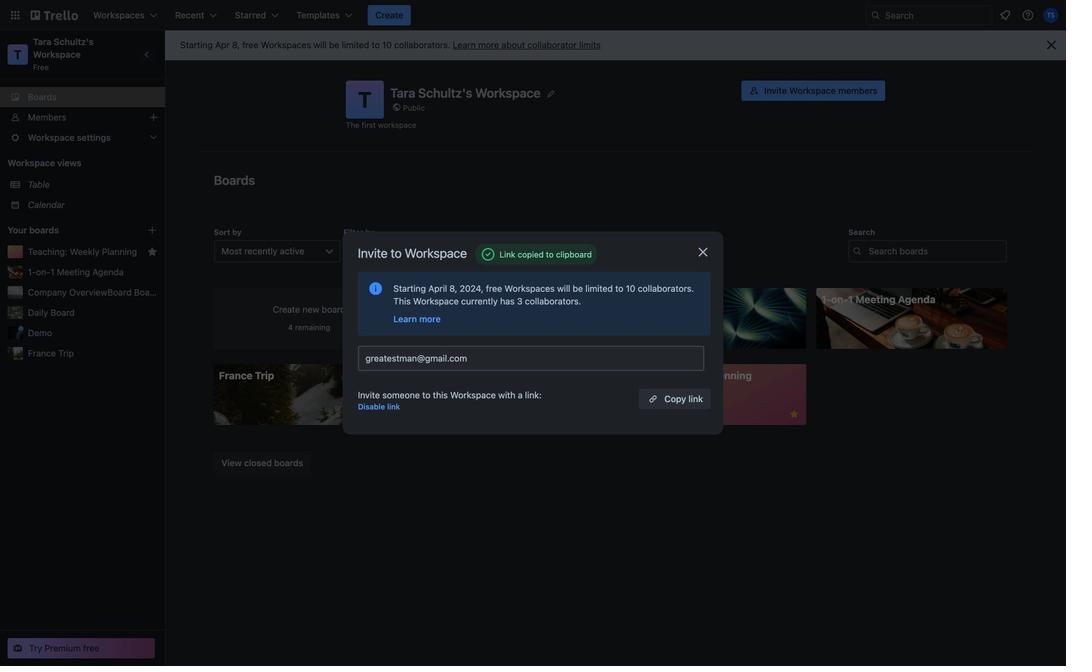 Task type: vqa. For each thing, say whether or not it's contained in the screenshot.
1st forward image from the bottom
no



Task type: locate. For each thing, give the bounding box(es) containing it.
open information menu image
[[1022, 9, 1035, 22]]

workspace navigation collapse icon image
[[138, 46, 156, 63]]

tara schultz (taraschultz7) image
[[1044, 8, 1059, 23]]

sm image
[[389, 334, 402, 347]]

status
[[476, 244, 597, 265]]

add board image
[[147, 225, 157, 236]]



Task type: describe. For each thing, give the bounding box(es) containing it.
0 notifications image
[[998, 8, 1013, 23]]

search image
[[871, 10, 881, 20]]

Search boards text field
[[849, 240, 1007, 263]]

close image
[[696, 245, 711, 260]]

your boards with 6 items element
[[8, 223, 128, 238]]

primary element
[[0, 0, 1066, 30]]

starred icon image
[[147, 247, 157, 257]]

Search field
[[866, 5, 993, 25]]

Email address or name text field
[[366, 350, 702, 368]]



